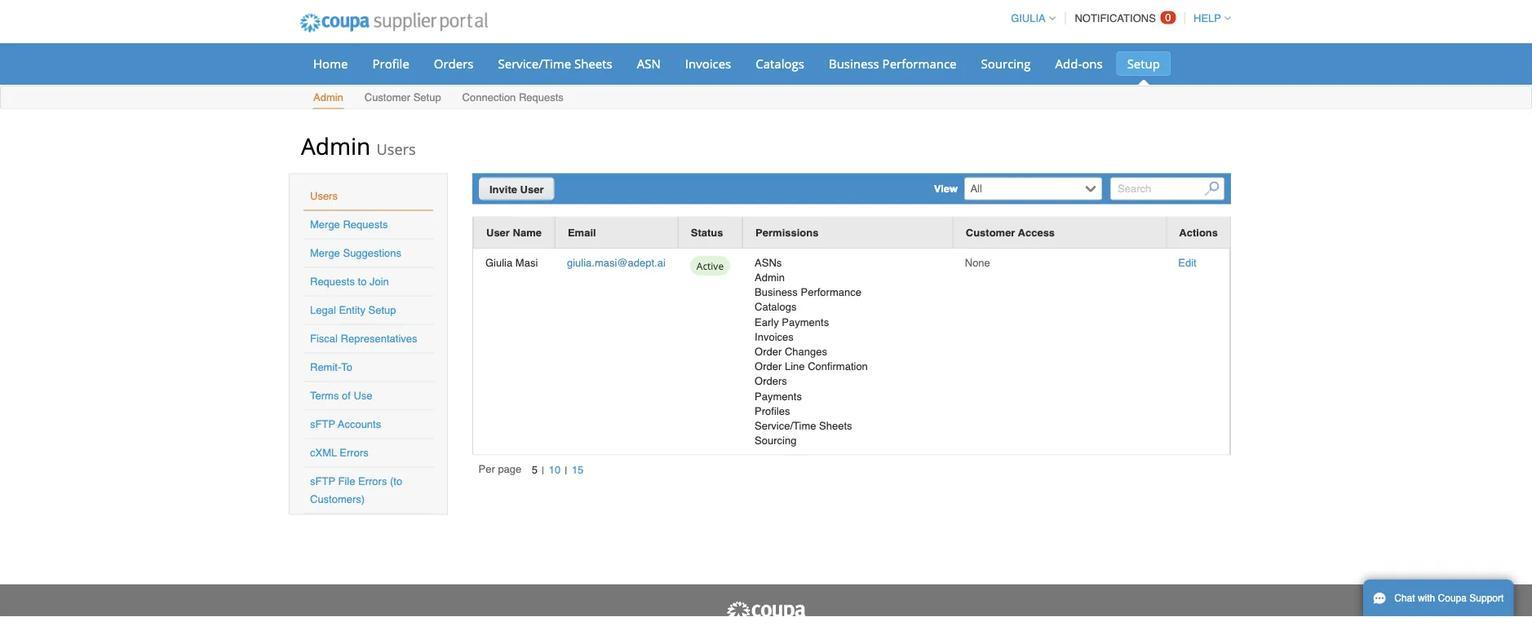 Task type: locate. For each thing, give the bounding box(es) containing it.
service/time
[[498, 55, 571, 72], [755, 420, 816, 432]]

invite user link
[[479, 177, 554, 200]]

requests to join link
[[310, 276, 389, 288]]

1 vertical spatial invoices
[[755, 331, 794, 343]]

merge down merge requests link
[[310, 247, 340, 259]]

admin down admin link
[[301, 130, 371, 161]]

customer for customer setup
[[364, 91, 410, 104]]

1 vertical spatial sheets
[[819, 420, 852, 432]]

0 horizontal spatial service/time
[[498, 55, 571, 72]]

permissions
[[756, 227, 819, 239]]

catalogs right invoices link
[[756, 55, 804, 72]]

0 vertical spatial coupa supplier portal image
[[289, 2, 499, 43]]

admin down "asns" at top
[[755, 271, 785, 284]]

customers)
[[310, 494, 365, 506]]

representatives
[[341, 333, 417, 345]]

1 horizontal spatial user
[[520, 183, 544, 195]]

0 vertical spatial sourcing
[[981, 55, 1031, 72]]

5
[[532, 464, 538, 477]]

giulia left masi in the top of the page
[[485, 257, 513, 269]]

1 vertical spatial coupa supplier portal image
[[725, 601, 807, 618]]

merge suggestions link
[[310, 247, 401, 259]]

giulia up the sourcing link
[[1011, 12, 1046, 24]]

1 vertical spatial sourcing
[[755, 435, 797, 447]]

payments
[[782, 316, 829, 328], [755, 390, 802, 402]]

customer setup link
[[364, 88, 442, 109]]

invoices inside asns admin business performance catalogs early payments invoices order changes order line confirmation orders payments profiles service/time sheets sourcing
[[755, 331, 794, 343]]

users
[[376, 139, 416, 159], [310, 190, 338, 202]]

errors left (to on the left bottom
[[358, 476, 387, 488]]

catalogs inside asns admin business performance catalogs early payments invoices order changes order line confirmation orders payments profiles service/time sheets sourcing
[[755, 301, 797, 313]]

invoices down early
[[755, 331, 794, 343]]

1 horizontal spatial performance
[[882, 55, 957, 72]]

1 vertical spatial sftp
[[310, 476, 335, 488]]

requests for connection requests
[[519, 91, 564, 104]]

users inside admin users
[[376, 139, 416, 159]]

sftp for sftp file errors (to customers)
[[310, 476, 335, 488]]

2 vertical spatial admin
[[755, 271, 785, 284]]

orders
[[434, 55, 474, 72], [755, 375, 787, 388]]

access
[[1018, 227, 1055, 239]]

sftp
[[310, 419, 335, 431], [310, 476, 335, 488]]

business
[[829, 55, 879, 72], [755, 286, 798, 299]]

setup down orders link
[[413, 91, 441, 104]]

5 | 10 | 15
[[532, 464, 584, 477]]

sftp up cxml
[[310, 419, 335, 431]]

merge down the users "link"
[[310, 219, 340, 231]]

home link
[[303, 51, 359, 76]]

navigation containing notifications 0
[[1004, 2, 1231, 34]]

business down "asns" at top
[[755, 286, 798, 299]]

catalogs
[[756, 55, 804, 72], [755, 301, 797, 313]]

early
[[755, 316, 779, 328]]

1 horizontal spatial navigation
[[1004, 2, 1231, 34]]

coupa
[[1438, 593, 1467, 605]]

1 vertical spatial user
[[486, 227, 510, 239]]

admin
[[313, 91, 343, 104], [301, 130, 371, 161], [755, 271, 785, 284]]

customer access button
[[966, 224, 1055, 242]]

page
[[498, 463, 522, 475]]

admin down home link
[[313, 91, 343, 104]]

1 vertical spatial order
[[755, 361, 782, 373]]

0 horizontal spatial business
[[755, 286, 798, 299]]

giulia for giulia
[[1011, 12, 1046, 24]]

2 vertical spatial requests
[[310, 276, 355, 288]]

user name
[[486, 227, 542, 239]]

to
[[358, 276, 367, 288]]

cxml
[[310, 447, 337, 459]]

1 horizontal spatial setup
[[413, 91, 441, 104]]

0 vertical spatial orders
[[434, 55, 474, 72]]

0 horizontal spatial giulia
[[485, 257, 513, 269]]

1 vertical spatial errors
[[358, 476, 387, 488]]

status button
[[691, 224, 723, 242]]

order left line
[[755, 361, 782, 373]]

0 vertical spatial users
[[376, 139, 416, 159]]

1 vertical spatial navigation
[[479, 462, 588, 480]]

chat with coupa support button
[[1363, 580, 1514, 618]]

service/time inside asns admin business performance catalogs early payments invoices order changes order line confirmation orders payments profiles service/time sheets sourcing
[[755, 420, 816, 432]]

1 horizontal spatial sourcing
[[981, 55, 1031, 72]]

payments up 'profiles'
[[755, 390, 802, 402]]

Search text field
[[1111, 177, 1225, 200]]

15
[[572, 464, 584, 477]]

service/time up connection requests
[[498, 55, 571, 72]]

1 vertical spatial orders
[[755, 375, 787, 388]]

1 merge from the top
[[310, 219, 340, 231]]

fiscal representatives
[[310, 333, 417, 345]]

0 vertical spatial giulia
[[1011, 12, 1046, 24]]

2 merge from the top
[[310, 247, 340, 259]]

2 sftp from the top
[[310, 476, 335, 488]]

invoices link
[[675, 51, 742, 76]]

0 vertical spatial sftp
[[310, 419, 335, 431]]

orders up connection
[[434, 55, 474, 72]]

1 horizontal spatial service/time
[[755, 420, 816, 432]]

connection requests link
[[461, 88, 564, 109]]

sourcing down giulia link
[[981, 55, 1031, 72]]

requests left to
[[310, 276, 355, 288]]

0 vertical spatial requests
[[519, 91, 564, 104]]

navigation
[[1004, 2, 1231, 34], [479, 462, 588, 480]]

1 vertical spatial users
[[310, 190, 338, 202]]

giulia
[[1011, 12, 1046, 24], [485, 257, 513, 269]]

customer up none at the right of page
[[966, 227, 1015, 239]]

support
[[1470, 593, 1504, 605]]

1 horizontal spatial |
[[565, 465, 568, 477]]

sheets left asn
[[574, 55, 612, 72]]

1 vertical spatial business
[[755, 286, 798, 299]]

(to
[[390, 476, 402, 488]]

0 vertical spatial user
[[520, 183, 544, 195]]

0 vertical spatial customer
[[364, 91, 410, 104]]

user right invite
[[520, 183, 544, 195]]

0 horizontal spatial sourcing
[[755, 435, 797, 447]]

user left name
[[486, 227, 510, 239]]

0 horizontal spatial |
[[542, 465, 545, 477]]

sheets
[[574, 55, 612, 72], [819, 420, 852, 432]]

0 vertical spatial admin
[[313, 91, 343, 104]]

user name button
[[486, 224, 542, 242]]

per page
[[479, 463, 522, 475]]

1 vertical spatial catalogs
[[755, 301, 797, 313]]

1 vertical spatial merge
[[310, 247, 340, 259]]

of
[[342, 390, 351, 402]]

errors down accounts
[[340, 447, 369, 459]]

customer inside button
[[966, 227, 1015, 239]]

legal
[[310, 304, 336, 317]]

giulia.masi@adept.ai link
[[567, 257, 666, 269]]

catalogs link
[[745, 51, 815, 76]]

merge suggestions
[[310, 247, 401, 259]]

payments up changes
[[782, 316, 829, 328]]

order
[[755, 346, 782, 358], [755, 361, 782, 373]]

admin for admin
[[313, 91, 343, 104]]

0 horizontal spatial customer
[[364, 91, 410, 104]]

business right "catalogs" 'link'
[[829, 55, 879, 72]]

connection
[[462, 91, 516, 104]]

merge for merge requests
[[310, 219, 340, 231]]

legal entity setup
[[310, 304, 396, 317]]

0 horizontal spatial invoices
[[685, 55, 731, 72]]

orders link
[[423, 51, 484, 76]]

file
[[338, 476, 355, 488]]

0 vertical spatial order
[[755, 346, 782, 358]]

1 sftp from the top
[[310, 419, 335, 431]]

2 order from the top
[[755, 361, 782, 373]]

sourcing down 'profiles'
[[755, 435, 797, 447]]

1 vertical spatial requests
[[343, 219, 388, 231]]

user
[[520, 183, 544, 195], [486, 227, 510, 239]]

1 horizontal spatial giulia
[[1011, 12, 1046, 24]]

profile
[[372, 55, 409, 72]]

0 horizontal spatial performance
[[801, 286, 861, 299]]

1 vertical spatial payments
[[755, 390, 802, 402]]

coupa supplier portal image
[[289, 2, 499, 43], [725, 601, 807, 618]]

order down early
[[755, 346, 782, 358]]

| right 5
[[542, 465, 545, 477]]

0 horizontal spatial navigation
[[479, 462, 588, 480]]

users down customer setup link in the left top of the page
[[376, 139, 416, 159]]

1 vertical spatial performance
[[801, 286, 861, 299]]

sftp up customers)
[[310, 476, 335, 488]]

errors inside sftp file errors (to customers)
[[358, 476, 387, 488]]

2 | from the left
[[565, 465, 568, 477]]

2 vertical spatial setup
[[368, 304, 396, 317]]

requests down service/time sheets link
[[519, 91, 564, 104]]

service/time down 'profiles'
[[755, 420, 816, 432]]

0 horizontal spatial user
[[486, 227, 510, 239]]

1 horizontal spatial orders
[[755, 375, 787, 388]]

1 horizontal spatial sheets
[[819, 420, 852, 432]]

1 horizontal spatial customer
[[966, 227, 1015, 239]]

1 order from the top
[[755, 346, 782, 358]]

1 horizontal spatial coupa supplier portal image
[[725, 601, 807, 618]]

setup down notifications 0
[[1127, 55, 1160, 72]]

ons
[[1082, 55, 1103, 72]]

sftp inside sftp file errors (to customers)
[[310, 476, 335, 488]]

home
[[313, 55, 348, 72]]

2 horizontal spatial setup
[[1127, 55, 1160, 72]]

setup link
[[1117, 51, 1171, 76]]

sheets down confirmation
[[819, 420, 852, 432]]

0 vertical spatial catalogs
[[756, 55, 804, 72]]

customer down profile 'link'
[[364, 91, 410, 104]]

giulia link
[[1004, 12, 1056, 24]]

catalogs up early
[[755, 301, 797, 313]]

0 horizontal spatial sheets
[[574, 55, 612, 72]]

business performance link
[[818, 51, 967, 76]]

| left the 15 at the bottom
[[565, 465, 568, 477]]

requests for merge requests
[[343, 219, 388, 231]]

merge
[[310, 219, 340, 231], [310, 247, 340, 259]]

1 horizontal spatial business
[[829, 55, 879, 72]]

0 vertical spatial navigation
[[1004, 2, 1231, 34]]

accounts
[[338, 419, 381, 431]]

sourcing inside asns admin business performance catalogs early payments invoices order changes order line confirmation orders payments profiles service/time sheets sourcing
[[755, 435, 797, 447]]

0 vertical spatial performance
[[882, 55, 957, 72]]

setup
[[1127, 55, 1160, 72], [413, 91, 441, 104], [368, 304, 396, 317]]

invoices
[[685, 55, 731, 72], [755, 331, 794, 343]]

admin inside asns admin business performance catalogs early payments invoices order changes order line confirmation orders payments profiles service/time sheets sourcing
[[755, 271, 785, 284]]

1 vertical spatial giulia
[[485, 257, 513, 269]]

invoices right asn
[[685, 55, 731, 72]]

1 horizontal spatial users
[[376, 139, 416, 159]]

orders down line
[[755, 375, 787, 388]]

setup down join
[[368, 304, 396, 317]]

requests up suggestions
[[343, 219, 388, 231]]

0 vertical spatial merge
[[310, 219, 340, 231]]

active
[[697, 259, 724, 273]]

1 vertical spatial customer
[[966, 227, 1015, 239]]

sourcing
[[981, 55, 1031, 72], [755, 435, 797, 447]]

users up merge requests
[[310, 190, 338, 202]]

catalogs inside 'link'
[[756, 55, 804, 72]]

performance
[[882, 55, 957, 72], [801, 286, 861, 299]]

cxml errors link
[[310, 447, 369, 459]]

1 vertical spatial admin
[[301, 130, 371, 161]]

0 vertical spatial invoices
[[685, 55, 731, 72]]

0 vertical spatial payments
[[782, 316, 829, 328]]

0 vertical spatial setup
[[1127, 55, 1160, 72]]

1 horizontal spatial invoices
[[755, 331, 794, 343]]

requests
[[519, 91, 564, 104], [343, 219, 388, 231], [310, 276, 355, 288]]

status
[[691, 227, 723, 239]]

giulia for giulia masi
[[485, 257, 513, 269]]

View text field
[[966, 178, 1081, 199]]

name
[[513, 227, 542, 239]]

1 vertical spatial service/time
[[755, 420, 816, 432]]



Task type: describe. For each thing, give the bounding box(es) containing it.
user inside button
[[486, 227, 510, 239]]

help
[[1194, 12, 1221, 24]]

connection requests
[[462, 91, 564, 104]]

add-
[[1055, 55, 1082, 72]]

giulia.masi@adept.ai
[[567, 257, 666, 269]]

1 vertical spatial setup
[[413, 91, 441, 104]]

search image
[[1205, 182, 1219, 196]]

use
[[354, 390, 373, 402]]

terms of use link
[[310, 390, 373, 402]]

notifications 0
[[1075, 11, 1171, 24]]

legal entity setup link
[[310, 304, 396, 317]]

per
[[479, 463, 495, 475]]

terms
[[310, 390, 339, 402]]

admin users
[[301, 130, 416, 161]]

view
[[934, 183, 958, 195]]

fiscal
[[310, 333, 338, 345]]

0 vertical spatial service/time
[[498, 55, 571, 72]]

navigation containing per page
[[479, 462, 588, 480]]

0 horizontal spatial users
[[310, 190, 338, 202]]

cxml errors
[[310, 447, 369, 459]]

merge requests link
[[310, 219, 388, 231]]

customer for customer access
[[966, 227, 1015, 239]]

sftp for sftp accounts
[[310, 419, 335, 431]]

edit link
[[1178, 257, 1197, 269]]

sourcing link
[[970, 51, 1041, 76]]

line
[[785, 361, 805, 373]]

sftp accounts
[[310, 419, 381, 431]]

asn
[[637, 55, 661, 72]]

profiles
[[755, 405, 790, 417]]

0 horizontal spatial orders
[[434, 55, 474, 72]]

0 vertical spatial sheets
[[574, 55, 612, 72]]

giulia masi
[[485, 257, 538, 269]]

entity
[[339, 304, 365, 317]]

remit-
[[310, 361, 341, 374]]

sftp file errors (to customers) link
[[310, 476, 402, 506]]

suggestions
[[343, 247, 401, 259]]

email
[[568, 227, 596, 239]]

customer access
[[966, 227, 1055, 239]]

remit-to link
[[310, 361, 352, 374]]

0 horizontal spatial setup
[[368, 304, 396, 317]]

5 button
[[527, 462, 542, 479]]

10 button
[[545, 462, 565, 479]]

0 horizontal spatial coupa supplier portal image
[[289, 2, 499, 43]]

confirmation
[[808, 361, 868, 373]]

merge requests
[[310, 219, 388, 231]]

customer setup
[[364, 91, 441, 104]]

with
[[1418, 593, 1435, 605]]

chat with coupa support
[[1395, 593, 1504, 605]]

email button
[[568, 224, 596, 242]]

0 vertical spatial business
[[829, 55, 879, 72]]

asns admin business performance catalogs early payments invoices order changes order line confirmation orders payments profiles service/time sheets sourcing
[[755, 257, 868, 447]]

0 vertical spatial errors
[[340, 447, 369, 459]]

business inside asns admin business performance catalogs early payments invoices order changes order line confirmation orders payments profiles service/time sheets sourcing
[[755, 286, 798, 299]]

sheets inside asns admin business performance catalogs early payments invoices order changes order line confirmation orders payments profiles service/time sheets sourcing
[[819, 420, 852, 432]]

asn link
[[626, 51, 671, 76]]

performance inside asns admin business performance catalogs early payments invoices order changes order line confirmation orders payments profiles service/time sheets sourcing
[[801, 286, 861, 299]]

add-ons link
[[1045, 51, 1113, 76]]

join
[[370, 276, 389, 288]]

users link
[[310, 190, 338, 202]]

chat
[[1395, 593, 1415, 605]]

1 | from the left
[[542, 465, 545, 477]]

profile link
[[362, 51, 420, 76]]

none
[[965, 257, 990, 269]]

edit
[[1178, 257, 1197, 269]]

help link
[[1186, 12, 1231, 24]]

sftp accounts link
[[310, 419, 381, 431]]

fiscal representatives link
[[310, 333, 417, 345]]

service/time sheets link
[[487, 51, 623, 76]]

business performance
[[829, 55, 957, 72]]

orders inside asns admin business performance catalogs early payments invoices order changes order line confirmation orders payments profiles service/time sheets sourcing
[[755, 375, 787, 388]]

admin for admin users
[[301, 130, 371, 161]]

invite
[[490, 183, 517, 195]]

merge for merge suggestions
[[310, 247, 340, 259]]

admin link
[[312, 88, 344, 109]]

service/time sheets
[[498, 55, 612, 72]]

add-ons
[[1055, 55, 1103, 72]]

permissions button
[[756, 224, 819, 242]]

changes
[[785, 346, 827, 358]]

asns
[[755, 257, 782, 269]]

masi
[[515, 257, 538, 269]]

active button
[[690, 255, 730, 280]]

10
[[549, 464, 561, 477]]

invite user
[[490, 183, 544, 195]]

terms of use
[[310, 390, 373, 402]]

notifications
[[1075, 12, 1156, 24]]

0
[[1165, 11, 1171, 24]]



Task type: vqa. For each thing, say whether or not it's contained in the screenshot.
the top Users
yes



